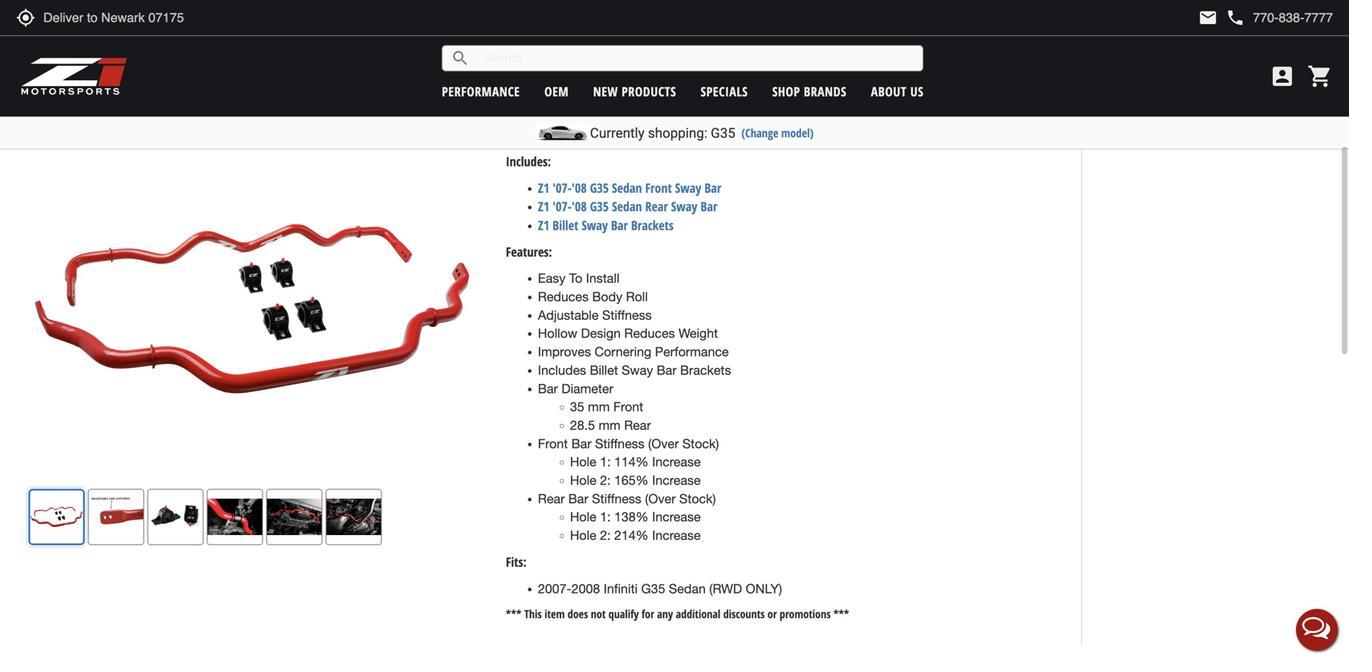 Task type: locate. For each thing, give the bounding box(es) containing it.
for left any
[[642, 606, 655, 622]]

brackets inside for the rear bar are included. these brackets are precision machined from 6061 billet aluminum and engineered to bolt to the factory mounting points. included with each bracket is a premium greaseable polyurethane bushing working in conjunction with the bracket's preinstalled grease fitting. this extends the service life of the bushing and reduces noise often resulting from dry or worn bushings.
[[836, 54, 885, 69]]

cornering
[[595, 344, 652, 359]]

brackets inside z1 billet sway bar brackets
[[585, 52, 627, 70]]

brackets down the z1 '07-'08 g35 sedan rear sway bar link
[[631, 216, 674, 234]]

stiffness
[[602, 308, 652, 322], [595, 436, 645, 451], [592, 491, 642, 506]]

points.
[[899, 72, 938, 87]]

this left the "item"
[[525, 606, 542, 622]]

sway down cornering
[[622, 363, 653, 378]]

0 vertical spatial stiffness
[[602, 308, 652, 322]]

0 vertical spatial with
[[995, 72, 1019, 87]]

0 vertical spatial and
[[629, 72, 650, 87]]

1 vertical spatial this
[[714, 109, 738, 124]]

0 vertical spatial z1 billet sway bar brackets link
[[506, 34, 1031, 70]]

0 vertical spatial this
[[1243, 78, 1261, 93]]

0 vertical spatial brackets
[[585, 52, 627, 70]]

1 horizontal spatial bar
[[697, 54, 716, 69]]

phone
[[1226, 8, 1246, 27]]

brackets down performance
[[681, 363, 731, 378]]

performance inside upgraded sway bar brackets included! to maximize the performance of the sway bar, a pair of
[[798, 35, 871, 50]]

0 vertical spatial or
[[677, 127, 689, 142]]

not
[[591, 606, 606, 622]]

1 vertical spatial from
[[626, 127, 652, 142]]

brackets inside easy to install reduces body roll adjustable stiffness hollow design reduces weight improves cornering performance includes billet sway bar brackets bar diameter 35 mm front 28.5 mm rear front bar stiffness (over stock) hole 1: 114% increase hole 2: 165% increase rear bar stiffness (over stock) hole 1: 138% increase hole 2: 214% increase
[[681, 363, 731, 378]]

stiffness up 138%
[[592, 491, 642, 506]]

z1 billet sway bar brackets link down the z1 '07-'08 g35 sedan rear sway bar link
[[538, 216, 674, 234]]

0 horizontal spatial from
[[626, 127, 652, 142]]

shopping:
[[648, 125, 708, 141]]

1 horizontal spatial ***
[[834, 606, 850, 622]]

or
[[677, 127, 689, 142], [768, 606, 777, 622]]

bar
[[565, 52, 581, 70], [705, 179, 722, 197], [701, 198, 718, 215], [611, 216, 628, 234], [657, 363, 677, 378], [538, 381, 558, 396], [572, 436, 592, 451], [569, 491, 589, 506]]

1 vertical spatial for
[[642, 606, 655, 622]]

1 horizontal spatial billet
[[553, 216, 579, 234]]

from down grease
[[626, 127, 652, 142]]

front
[[646, 179, 672, 197], [614, 399, 644, 414], [538, 436, 568, 451]]

increase right 214%
[[652, 528, 701, 543]]

premium
[[576, 91, 627, 106]]

about right question on the top of the page
[[1214, 78, 1241, 93]]

3 increase from the top
[[652, 510, 701, 524]]

(over
[[648, 436, 679, 451], [645, 491, 676, 506]]

brackets up mounting
[[836, 54, 885, 69]]

0 vertical spatial to
[[702, 35, 715, 50]]

brackets inside z1 '07-'08 g35 sedan front sway bar z1 '07-'08 g35 sedan rear sway bar z1 billet sway bar brackets
[[631, 216, 674, 234]]

2: left 214%
[[600, 528, 611, 543]]

to down included.
[[762, 72, 773, 87]]

1 horizontal spatial or
[[768, 606, 777, 622]]

0 horizontal spatial reduces
[[538, 289, 589, 304]]

1 horizontal spatial this
[[714, 109, 738, 124]]

performance link
[[442, 83, 520, 100]]

a right bar,
[[969, 35, 976, 50]]

0 vertical spatial sedan
[[612, 179, 642, 197]]

sedan for infiniti
[[669, 581, 706, 596]]

0 vertical spatial front
[[646, 179, 672, 197]]

(over up '114%'
[[648, 436, 679, 451]]

reduces up adjustable
[[538, 289, 589, 304]]

0 horizontal spatial performance
[[442, 83, 520, 100]]

1 horizontal spatial brackets
[[836, 54, 885, 69]]

of right life
[[877, 109, 888, 124]]

question
[[1172, 78, 1211, 93]]

from up each
[[1026, 54, 1052, 69]]

to up polyurethane
[[721, 72, 733, 87]]

the
[[776, 35, 794, 50], [889, 35, 907, 50], [650, 54, 668, 69], [777, 72, 795, 87], [985, 91, 1003, 106], [791, 109, 809, 124], [892, 109, 910, 124]]

bushing down 'conjunction'
[[913, 109, 959, 124]]

1 '07- from the top
[[553, 179, 572, 197]]

0 horizontal spatial about
[[871, 83, 907, 100]]

increase right '114%'
[[652, 454, 701, 469]]

bar
[[587, 34, 603, 51], [697, 54, 716, 69]]

3 hole from the top
[[570, 510, 597, 524]]

'07- down z1 '07-'08 g35 sedan front sway bar link
[[553, 198, 572, 215]]

mm down diameter
[[588, 399, 610, 414]]

2 horizontal spatial front
[[646, 179, 672, 197]]

or inside for the rear bar are included. these brackets are precision machined from 6061 billet aluminum and engineered to bolt to the factory mounting points. included with each bracket is a premium greaseable polyurethane bushing working in conjunction with the bracket's preinstalled grease fitting. this extends the service life of the bushing and reduces noise often resulting from dry or worn bushings.
[[677, 127, 689, 142]]

sway down the shopping:
[[675, 179, 702, 197]]

rear
[[671, 54, 694, 69]]

mail link
[[1199, 8, 1218, 27]]

and
[[629, 72, 650, 87], [963, 109, 984, 124]]

1 vertical spatial performance
[[442, 83, 520, 100]]

bar right rear
[[697, 54, 716, 69]]

and up greaseable
[[629, 72, 650, 87]]

2: left 165%
[[600, 473, 611, 488]]

2 increase from the top
[[652, 473, 701, 488]]

with down included
[[957, 91, 981, 106]]

about left us
[[871, 83, 907, 100]]

bushing down factory
[[775, 91, 821, 106]]

a
[[1163, 78, 1169, 93]]

roll
[[626, 289, 648, 304]]

and down included
[[963, 109, 984, 124]]

z1 billet sway bar brackets link for z1
[[538, 216, 674, 234]]

0 horizontal spatial billet
[[506, 52, 532, 70]]

1 horizontal spatial front
[[614, 399, 644, 414]]

reduces
[[538, 289, 589, 304], [625, 326, 675, 341]]

z1 billet sway bar brackets link for for the rear bar are included. these brackets are precision machined from 6061 billet aluminum and engineered to bolt to the factory mounting points. included with each bracket is a premium greaseable polyurethane bushing working in conjunction with the bracket's preinstalled grease fitting. this extends the service life of the bushing and reduces noise often resulting from dry or worn bushings.
[[506, 34, 1031, 70]]

sedan for '08
[[612, 179, 642, 197]]

sedan down z1 '07-'08 g35 sedan front sway bar link
[[612, 198, 642, 215]]

bar inside for the rear bar are included. these brackets are precision machined from 6061 billet aluminum and engineered to bolt to the factory mounting points. included with each bracket is a premium greaseable polyurethane bushing working in conjunction with the bracket's preinstalled grease fitting. this extends the service life of the bushing and reduces noise often resulting from dry or worn bushings.
[[697, 54, 716, 69]]

this left product
[[1243, 78, 1261, 93]]

fits:
[[506, 553, 527, 570]]

preinstalled
[[563, 109, 629, 124]]

a right is
[[566, 91, 573, 106]]

rear inside z1 '07-'08 g35 sedan front sway bar z1 '07-'08 g35 sedan rear sway bar z1 billet sway bar brackets
[[646, 198, 668, 215]]

0 vertical spatial a
[[969, 35, 976, 50]]

account_box
[[1270, 63, 1296, 89]]

performance up these
[[798, 35, 871, 50]]

1 vertical spatial stock)
[[680, 491, 716, 506]]

*** left the "item"
[[506, 606, 522, 622]]

brackets up aluminum
[[585, 52, 627, 70]]

1 hole from the top
[[570, 454, 597, 469]]

brackets
[[585, 52, 627, 70], [631, 216, 674, 234], [681, 363, 731, 378]]

1 vertical spatial brackets
[[836, 54, 885, 69]]

shop brands link
[[773, 83, 847, 100]]

hole down 28.5
[[570, 454, 597, 469]]

a
[[969, 35, 976, 50], [566, 91, 573, 106]]

1 vertical spatial a
[[566, 91, 573, 106]]

for
[[631, 54, 646, 69], [642, 606, 655, 622]]

0 vertical spatial for
[[631, 54, 646, 69]]

1 vertical spatial billet
[[553, 216, 579, 234]]

my_location
[[16, 8, 35, 27]]

1 horizontal spatial from
[[1026, 54, 1052, 69]]

1:
[[600, 454, 611, 469], [600, 510, 611, 524]]

0 horizontal spatial are
[[720, 54, 737, 69]]

1 are from the left
[[720, 54, 737, 69]]

0 vertical spatial (over
[[648, 436, 679, 451]]

g35 down z1 '07-'08 g35 sedan front sway bar link
[[590, 198, 609, 215]]

z1 billet sway bar brackets link up bolt
[[506, 34, 1031, 70]]

1 horizontal spatial a
[[969, 35, 976, 50]]

0 horizontal spatial with
[[957, 91, 981, 106]]

to right add
[[1215, 35, 1227, 55]]

increase
[[652, 454, 701, 469], [652, 473, 701, 488], [652, 510, 701, 524], [652, 528, 701, 543]]

1 horizontal spatial are
[[889, 54, 907, 69]]

1 vertical spatial bar
[[697, 54, 716, 69]]

0 vertical spatial 1:
[[600, 454, 611, 469]]

of right pair
[[1005, 35, 1016, 50]]

for inside for the rear bar are included. these brackets are precision machined from 6061 billet aluminum and engineered to bolt to the factory mounting points. included with each bracket is a premium greaseable polyurethane bushing working in conjunction with the bracket's preinstalled grease fitting. this extends the service life of the bushing and reduces noise often resulting from dry or worn bushings.
[[631, 54, 646, 69]]

(over up 138%
[[645, 491, 676, 506]]

billet up "easy"
[[553, 216, 579, 234]]

0 vertical spatial brackets
[[607, 34, 649, 51]]

0 horizontal spatial bushing
[[775, 91, 821, 106]]

1 vertical spatial to
[[569, 271, 583, 286]]

1 vertical spatial (over
[[645, 491, 676, 506]]

sway up billet
[[535, 52, 561, 70]]

the up the points.
[[889, 35, 907, 50]]

*** right promotions
[[834, 606, 850, 622]]

with down machined
[[995, 72, 1019, 87]]

0 horizontal spatial to
[[569, 271, 583, 286]]

1 horizontal spatial to
[[702, 35, 715, 50]]

1 horizontal spatial bushing
[[913, 109, 959, 124]]

hole left 214%
[[570, 528, 597, 543]]

for the rear bar are included. these brackets are precision machined from 6061 billet aluminum and engineered to bolt to the factory mounting points. included with each bracket is a premium greaseable polyurethane bushing working in conjunction with the bracket's preinstalled grease fitting. this extends the service life of the bushing and reduces noise often resulting from dry or worn bushings.
[[506, 54, 1052, 142]]

1 horizontal spatial reduces
[[625, 326, 675, 341]]

sway right upgraded
[[558, 34, 584, 51]]

are down maximize
[[720, 54, 737, 69]]

hollow
[[538, 326, 578, 341]]

1 vertical spatial z1 billet sway bar brackets link
[[538, 216, 674, 234]]

***
[[506, 606, 522, 622], [834, 606, 850, 622]]

0 vertical spatial '07-
[[553, 179, 572, 197]]

0 horizontal spatial brackets
[[585, 52, 627, 70]]

(change model) link
[[742, 125, 814, 141]]

billet up 6061
[[506, 52, 532, 70]]

hole left 138%
[[570, 510, 597, 524]]

2 vertical spatial front
[[538, 436, 568, 451]]

1 vertical spatial rear
[[624, 418, 651, 433]]

sway down z1 '07-'08 g35 sedan front sway bar link
[[671, 198, 698, 215]]

165%
[[615, 473, 649, 488]]

increase right 138%
[[652, 510, 701, 524]]

or down only)
[[768, 606, 777, 622]]

rear
[[646, 198, 668, 215], [624, 418, 651, 433], [538, 491, 565, 506]]

2 vertical spatial billet
[[590, 363, 618, 378]]

0 vertical spatial mm
[[588, 399, 610, 414]]

front up the z1 '07-'08 g35 sedan rear sway bar link
[[646, 179, 672, 197]]

of
[[875, 35, 886, 50], [1005, 35, 1016, 50], [877, 109, 888, 124]]

brackets left included!
[[607, 34, 649, 51]]

0 vertical spatial from
[[1026, 54, 1052, 69]]

working
[[824, 91, 870, 106]]

front inside z1 '07-'08 g35 sedan front sway bar z1 '07-'08 g35 sedan rear sway bar z1 billet sway bar brackets
[[646, 179, 672, 197]]

this down polyurethane
[[714, 109, 738, 124]]

0 horizontal spatial or
[[677, 127, 689, 142]]

sway up precision
[[911, 35, 941, 50]]

0 vertical spatial bushing
[[775, 91, 821, 106]]

diameter
[[562, 381, 614, 396]]

add_shopping_cart
[[1166, 35, 1185, 55]]

0 vertical spatial '08
[[572, 179, 587, 197]]

polyurethane
[[697, 91, 771, 106]]

1 increase from the top
[[652, 454, 701, 469]]

1 horizontal spatial about
[[1214, 78, 1241, 93]]

billet
[[506, 52, 532, 70], [553, 216, 579, 234], [590, 363, 618, 378]]

z1 '07-'08 g35 sedan rear sway bar link
[[538, 198, 718, 215]]

stock)
[[683, 436, 719, 451], [680, 491, 716, 506]]

mm right 28.5
[[599, 418, 621, 433]]

1 vertical spatial '08
[[572, 198, 587, 215]]

billet up diameter
[[590, 363, 618, 378]]

'08 down z1 '07-'08 g35 sedan front sway bar link
[[572, 198, 587, 215]]

Search search field
[[470, 46, 923, 71]]

ask a question about this product
[[1145, 78, 1297, 93]]

1 vertical spatial 2:
[[600, 528, 611, 543]]

'08 up the z1 '07-'08 g35 sedan rear sway bar link
[[572, 179, 587, 197]]

1 vertical spatial 1:
[[600, 510, 611, 524]]

z1 billet sway bar brackets link
[[506, 34, 1031, 70], [538, 216, 674, 234]]

2 vertical spatial stiffness
[[592, 491, 642, 506]]

cart
[[1230, 35, 1253, 55]]

sedan up *** this item does not qualify for any additional discounts or promotions ***
[[669, 581, 706, 596]]

performance down search
[[442, 83, 520, 100]]

weight
[[679, 326, 718, 341]]

1 vertical spatial front
[[614, 399, 644, 414]]

z1 billet sway bar brackets
[[506, 34, 1031, 70]]

'07- down often
[[553, 179, 572, 197]]

bar up aluminum
[[587, 34, 603, 51]]

to right included!
[[702, 35, 715, 50]]

1 horizontal spatial brackets
[[631, 216, 674, 234]]

1 1: from the top
[[600, 454, 611, 469]]

or right dry
[[677, 127, 689, 142]]

1 horizontal spatial with
[[995, 72, 1019, 87]]

stiffness up '114%'
[[595, 436, 645, 451]]

4 increase from the top
[[652, 528, 701, 543]]

of up mounting
[[875, 35, 886, 50]]

1 vertical spatial '07-
[[553, 198, 572, 215]]

a inside upgraded sway bar brackets included! to maximize the performance of the sway bar, a pair of
[[969, 35, 976, 50]]

2 horizontal spatial billet
[[590, 363, 618, 378]]

2 horizontal spatial brackets
[[681, 363, 731, 378]]

2 vertical spatial brackets
[[681, 363, 731, 378]]

z1 inside z1 billet sway bar brackets
[[1019, 34, 1031, 51]]

1 2: from the top
[[600, 473, 611, 488]]

reduces up cornering
[[625, 326, 675, 341]]

are up the points.
[[889, 54, 907, 69]]

1 vertical spatial brackets
[[631, 216, 674, 234]]

ask a question about this product link
[[1096, 71, 1323, 100]]

performance
[[798, 35, 871, 50], [442, 83, 520, 100]]

0 vertical spatial performance
[[798, 35, 871, 50]]

hole left 165%
[[570, 473, 597, 488]]

1 '08 from the top
[[572, 179, 587, 197]]

front right 35
[[614, 399, 644, 414]]

shopping_cart link
[[1304, 63, 1334, 89]]

front down diameter
[[538, 436, 568, 451]]

for up the new products link
[[631, 54, 646, 69]]

upgraded
[[506, 34, 555, 51]]

with
[[995, 72, 1019, 87], [957, 91, 981, 106]]

0 vertical spatial rear
[[646, 198, 668, 215]]

specials link
[[701, 83, 748, 100]]

sedan up the z1 '07-'08 g35 sedan rear sway bar link
[[612, 179, 642, 197]]

increase right 165%
[[652, 473, 701, 488]]

upgraded sway bar brackets included! to maximize the performance of the sway bar, a pair of
[[506, 34, 1019, 51]]

sway inside easy to install reduces body roll adjustable stiffness hollow design reduces weight improves cornering performance includes billet sway bar brackets bar diameter 35 mm front 28.5 mm rear front bar stiffness (over stock) hole 1: 114% increase hole 2: 165% increase rear bar stiffness (over stock) hole 1: 138% increase hole 2: 214% increase
[[622, 363, 653, 378]]

bushing
[[775, 91, 821, 106], [913, 109, 959, 124]]

stiffness down roll
[[602, 308, 652, 322]]

the up included.
[[776, 35, 794, 50]]

sway inside z1 billet sway bar brackets
[[535, 52, 561, 70]]

aluminum
[[569, 72, 625, 87]]

0 vertical spatial 2:
[[600, 473, 611, 488]]

to right "easy"
[[569, 271, 583, 286]]

0 horizontal spatial this
[[525, 606, 542, 622]]

2 vertical spatial sedan
[[669, 581, 706, 596]]

1 horizontal spatial performance
[[798, 35, 871, 50]]

these
[[797, 54, 832, 69]]

'07-
[[553, 179, 572, 197], [553, 198, 572, 215]]

1: left 138%
[[600, 510, 611, 524]]

billet inside z1 billet sway bar brackets
[[506, 52, 532, 70]]

to
[[702, 35, 715, 50], [569, 271, 583, 286]]

g35 up the z1 '07-'08 g35 sedan rear sway bar link
[[590, 179, 609, 197]]

0 horizontal spatial bar
[[587, 34, 603, 51]]

1: left '114%'
[[600, 454, 611, 469]]

0 vertical spatial billet
[[506, 52, 532, 70]]

the down about us
[[892, 109, 910, 124]]

2:
[[600, 473, 611, 488], [600, 528, 611, 543]]

z1
[[1019, 34, 1031, 51], [538, 179, 550, 197], [538, 198, 550, 215], [538, 216, 550, 234]]

sway inside upgraded sway bar brackets included! to maximize the performance of the sway bar, a pair of
[[911, 35, 941, 50]]

2 *** from the left
[[834, 606, 850, 622]]

0 horizontal spatial a
[[566, 91, 573, 106]]

dry
[[655, 127, 674, 142]]



Task type: vqa. For each thing, say whether or not it's contained in the screenshot.
It's
no



Task type: describe. For each thing, give the bounding box(es) containing it.
new products
[[593, 83, 677, 100]]

z1 motorsports logo image
[[20, 56, 128, 96]]

1 horizontal spatial and
[[963, 109, 984, 124]]

2 vertical spatial rear
[[538, 491, 565, 506]]

design
[[581, 326, 621, 341]]

products
[[622, 83, 677, 100]]

does
[[568, 606, 588, 622]]

g35 up any
[[642, 581, 666, 596]]

1 vertical spatial stiffness
[[595, 436, 645, 451]]

each
[[1022, 72, 1050, 87]]

mail
[[1199, 8, 1218, 27]]

the down included.
[[777, 72, 795, 87]]

0 vertical spatial reduces
[[538, 289, 589, 304]]

machined
[[966, 54, 1022, 69]]

0 horizontal spatial sway
[[558, 34, 584, 51]]

ask
[[1145, 78, 1160, 93]]

1 *** from the left
[[506, 606, 522, 622]]

specials
[[701, 83, 748, 100]]

2 1: from the top
[[600, 510, 611, 524]]

g35 down polyurethane
[[711, 125, 736, 141]]

additional
[[676, 606, 721, 622]]

model)
[[782, 125, 814, 141]]

billet inside easy to install reduces body roll adjustable stiffness hollow design reduces weight improves cornering performance includes billet sway bar brackets bar diameter 35 mm front 28.5 mm rear front bar stiffness (over stock) hole 1: 114% increase hole 2: 165% increase rear bar stiffness (over stock) hole 1: 138% increase hole 2: 214% increase
[[590, 363, 618, 378]]

about us link
[[871, 83, 924, 100]]

1 horizontal spatial to
[[762, 72, 773, 87]]

oem link
[[545, 83, 569, 100]]

item
[[545, 606, 565, 622]]

28.5
[[570, 418, 595, 433]]

is
[[553, 91, 562, 106]]

search
[[451, 49, 470, 68]]

install
[[586, 271, 620, 286]]

includes
[[538, 363, 587, 378]]

0 horizontal spatial and
[[629, 72, 650, 87]]

to inside upgraded sway bar brackets included! to maximize the performance of the sway bar, a pair of
[[702, 35, 715, 50]]

oem
[[545, 83, 569, 100]]

any
[[657, 606, 673, 622]]

greaseable
[[630, 91, 693, 106]]

extends
[[742, 109, 787, 124]]

discounts
[[724, 606, 765, 622]]

bar inside z1 billet sway bar brackets
[[565, 52, 581, 70]]

service
[[813, 109, 853, 124]]

easy to install reduces body roll adjustable stiffness hollow design reduces weight improves cornering performance includes billet sway bar brackets bar diameter 35 mm front 28.5 mm rear front bar stiffness (over stock) hole 1: 114% increase hole 2: 165% increase rear bar stiffness (over stock) hole 1: 138% increase hole 2: 214% increase
[[538, 271, 731, 543]]

2 horizontal spatial to
[[1215, 35, 1227, 55]]

2007-
[[538, 581, 572, 596]]

bracket
[[506, 91, 549, 106]]

promotions
[[780, 606, 831, 622]]

114%
[[615, 454, 649, 469]]

phone link
[[1226, 8, 1334, 27]]

0 horizontal spatial brackets
[[607, 34, 649, 51]]

this inside for the rear bar are included. these brackets are precision machined from 6061 billet aluminum and engineered to bolt to the factory mounting points. included with each bracket is a premium greaseable polyurethane bushing working in conjunction with the bracket's preinstalled grease fitting. this extends the service life of the bushing and reduces noise often resulting from dry or worn bushings.
[[714, 109, 738, 124]]

0 vertical spatial stock)
[[683, 436, 719, 451]]

2 are from the left
[[889, 54, 907, 69]]

2 '07- from the top
[[553, 198, 572, 215]]

to inside easy to install reduces body roll adjustable stiffness hollow design reduces weight improves cornering performance includes billet sway bar brackets bar diameter 35 mm front 28.5 mm rear front bar stiffness (over stock) hole 1: 114% increase hole 2: 165% increase rear bar stiffness (over stock) hole 1: 138% increase hole 2: 214% increase
[[569, 271, 583, 286]]

the left rear
[[650, 54, 668, 69]]

2007-2008 infiniti g35 sedan (rwd only)
[[538, 581, 783, 596]]

noise
[[506, 127, 537, 142]]

2 vertical spatial this
[[525, 606, 542, 622]]

mounting
[[842, 72, 896, 87]]

the up model)
[[791, 109, 809, 124]]

pair
[[979, 35, 1001, 50]]

precision
[[910, 54, 962, 69]]

bushings.
[[725, 127, 781, 142]]

resulting
[[573, 127, 622, 142]]

about us
[[871, 83, 924, 100]]

easy
[[538, 271, 566, 286]]

0 horizontal spatial to
[[721, 72, 733, 87]]

(rwd
[[710, 581, 743, 596]]

*** this item does not qualify for any additional discounts or promotions ***
[[506, 606, 850, 622]]

qualify
[[609, 606, 639, 622]]

often
[[540, 127, 570, 142]]

grease
[[633, 109, 671, 124]]

included.
[[741, 54, 794, 69]]

2 horizontal spatial this
[[1243, 78, 1261, 93]]

new
[[593, 83, 618, 100]]

of inside for the rear bar are included. these brackets are precision machined from 6061 billet aluminum and engineered to bolt to the factory mounting points. included with each bracket is a premium greaseable polyurethane bushing working in conjunction with the bracket's preinstalled grease fitting. this extends the service life of the bushing and reduces noise often resulting from dry or worn bushings.
[[877, 109, 888, 124]]

2 2: from the top
[[600, 528, 611, 543]]

(change
[[742, 125, 779, 141]]

shop
[[773, 83, 801, 100]]

add_shopping_cart add to cart
[[1166, 35, 1253, 55]]

worn
[[693, 127, 721, 142]]

bracket's
[[506, 109, 559, 124]]

2008
[[572, 581, 600, 596]]

fitting.
[[675, 109, 711, 124]]

1 vertical spatial with
[[957, 91, 981, 106]]

0 vertical spatial bar
[[587, 34, 603, 51]]

35
[[570, 399, 585, 414]]

1 vertical spatial mm
[[599, 418, 621, 433]]

performance
[[655, 344, 729, 359]]

138%
[[615, 510, 649, 524]]

improves
[[538, 344, 591, 359]]

2 '08 from the top
[[572, 198, 587, 215]]

a inside for the rear bar are included. these brackets are precision machined from 6061 billet aluminum and engineered to bolt to the factory mounting points. included with each bracket is a premium greaseable polyurethane bushing working in conjunction with the bracket's preinstalled grease fitting. this extends the service life of the bushing and reduces noise often resulting from dry or worn bushings.
[[566, 91, 573, 106]]

bar,
[[944, 35, 965, 50]]

0 horizontal spatial front
[[538, 436, 568, 451]]

billet inside z1 '07-'08 g35 sedan front sway bar z1 '07-'08 g35 sedan rear sway bar z1 billet sway bar brackets
[[553, 216, 579, 234]]

currently shopping: g35 (change model)
[[590, 125, 814, 141]]

included!
[[652, 34, 698, 51]]

body
[[592, 289, 623, 304]]

shopping_cart
[[1308, 63, 1334, 89]]

1 vertical spatial reduces
[[625, 326, 675, 341]]

billet
[[538, 72, 565, 87]]

4 hole from the top
[[570, 528, 597, 543]]

product
[[1264, 78, 1297, 93]]

6061
[[506, 72, 535, 87]]

mail phone
[[1199, 8, 1246, 27]]

the up reduces
[[985, 91, 1003, 106]]

z1 '07-'08 g35 sedan front sway bar z1 '07-'08 g35 sedan rear sway bar z1 billet sway bar brackets
[[538, 179, 722, 234]]

add
[[1189, 35, 1211, 55]]

z1 '07-'08 g35 sedan front sway bar link
[[538, 179, 722, 197]]

includes:
[[506, 153, 551, 170]]

factory
[[798, 72, 838, 87]]

currently
[[590, 125, 645, 141]]

sway down the z1 '07-'08 g35 sedan rear sway bar link
[[582, 216, 608, 234]]

adjustable
[[538, 308, 599, 322]]

engineered
[[654, 72, 718, 87]]

1 vertical spatial sedan
[[612, 198, 642, 215]]

1 vertical spatial bushing
[[913, 109, 959, 124]]

us
[[911, 83, 924, 100]]

in
[[873, 91, 883, 106]]

1 vertical spatial or
[[768, 606, 777, 622]]

2 hole from the top
[[570, 473, 597, 488]]



